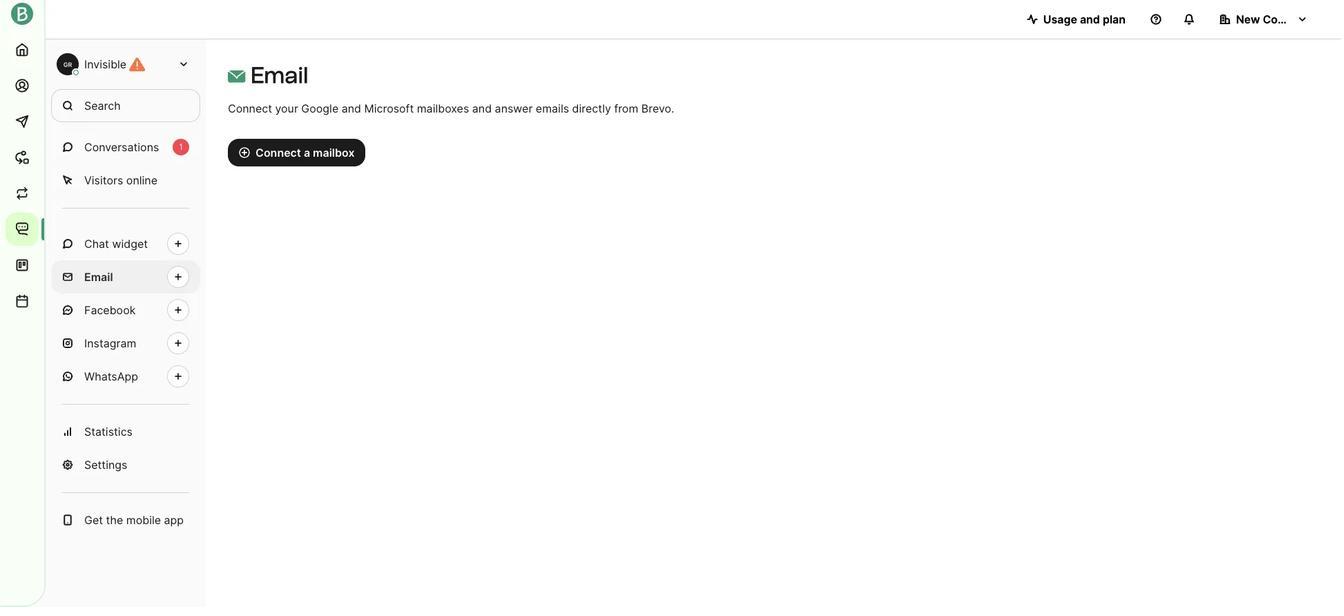 Task type: describe. For each thing, give the bounding box(es) containing it.
whatsapp link
[[51, 360, 200, 393]]

chat
[[84, 237, 109, 251]]

the
[[106, 513, 123, 527]]

statistics link
[[51, 415, 200, 448]]

and inside "button"
[[1080, 12, 1100, 26]]

new company button
[[1209, 6, 1319, 33]]

chat widget link
[[51, 227, 200, 260]]

app
[[164, 513, 184, 527]]

email link
[[51, 260, 200, 294]]

visitors online link
[[51, 164, 200, 197]]

emails
[[536, 102, 569, 115]]

settings link
[[51, 448, 200, 481]]

whatsapp
[[84, 370, 138, 383]]

new
[[1237, 12, 1260, 26]]

facebook link
[[51, 294, 200, 327]]

gr
[[63, 60, 72, 68]]

connect a mailbox link
[[228, 139, 366, 166]]

statistics
[[84, 425, 133, 439]]

your
[[275, 102, 298, 115]]

plan
[[1103, 12, 1126, 26]]

search
[[84, 99, 121, 113]]

usage and plan
[[1044, 12, 1126, 26]]

mobile
[[126, 513, 161, 527]]

1
[[179, 142, 183, 152]]

0 horizontal spatial email
[[84, 270, 113, 284]]

answer
[[495, 102, 533, 115]]



Task type: vqa. For each thing, say whether or not it's contained in the screenshot.
the for
no



Task type: locate. For each thing, give the bounding box(es) containing it.
and left answer
[[472, 102, 492, 115]]

0 vertical spatial email
[[251, 62, 308, 88]]

from
[[614, 102, 639, 115]]

0 vertical spatial connect
[[228, 102, 272, 115]]

get the mobile app
[[84, 513, 184, 527]]

and right google
[[342, 102, 361, 115]]

0 horizontal spatial and
[[342, 102, 361, 115]]

1 horizontal spatial and
[[472, 102, 492, 115]]

connect left a
[[256, 146, 301, 160]]

settings
[[84, 458, 127, 472]]

1 vertical spatial email
[[84, 270, 113, 284]]

usage and plan button
[[1016, 6, 1137, 33]]

1 horizontal spatial email
[[251, 62, 308, 88]]

widget
[[112, 237, 148, 251]]

facebook
[[84, 303, 136, 317]]

instagram link
[[51, 327, 200, 360]]

connect for connect your google and microsoft mailboxes and answer emails directly from brevo.
[[228, 102, 272, 115]]

email
[[251, 62, 308, 88], [84, 270, 113, 284]]

chat widget
[[84, 237, 148, 251]]

email image
[[228, 67, 246, 85]]

visitors
[[84, 173, 123, 187]]

brevo.
[[642, 102, 675, 115]]

invisible
[[84, 57, 127, 71]]

online
[[126, 173, 158, 187]]

company
[[1263, 12, 1314, 26]]

search link
[[51, 89, 200, 122]]

mailbox
[[313, 146, 355, 160]]

connect for connect a mailbox
[[256, 146, 301, 160]]

1 vertical spatial connect
[[256, 146, 301, 160]]

usage
[[1044, 12, 1078, 26]]

2 horizontal spatial and
[[1080, 12, 1100, 26]]

connect down email icon
[[228, 102, 272, 115]]

connect your google and microsoft mailboxes and answer emails directly from brevo.
[[228, 102, 675, 115]]

email down chat
[[84, 270, 113, 284]]

conversations
[[84, 140, 159, 154]]

google
[[301, 102, 339, 115]]

and left plan
[[1080, 12, 1100, 26]]

a
[[304, 146, 310, 160]]

directly
[[572, 102, 611, 115]]

connect a mailbox
[[256, 146, 355, 160]]

get the mobile app link
[[51, 504, 200, 537]]

visitors online
[[84, 173, 158, 187]]

microsoft
[[364, 102, 414, 115]]

mailboxes
[[417, 102, 469, 115]]

get
[[84, 513, 103, 527]]

new company
[[1237, 12, 1314, 26]]

instagram
[[84, 336, 136, 350]]

email up your
[[251, 62, 308, 88]]

and
[[1080, 12, 1100, 26], [342, 102, 361, 115], [472, 102, 492, 115]]

connect
[[228, 102, 272, 115], [256, 146, 301, 160]]



